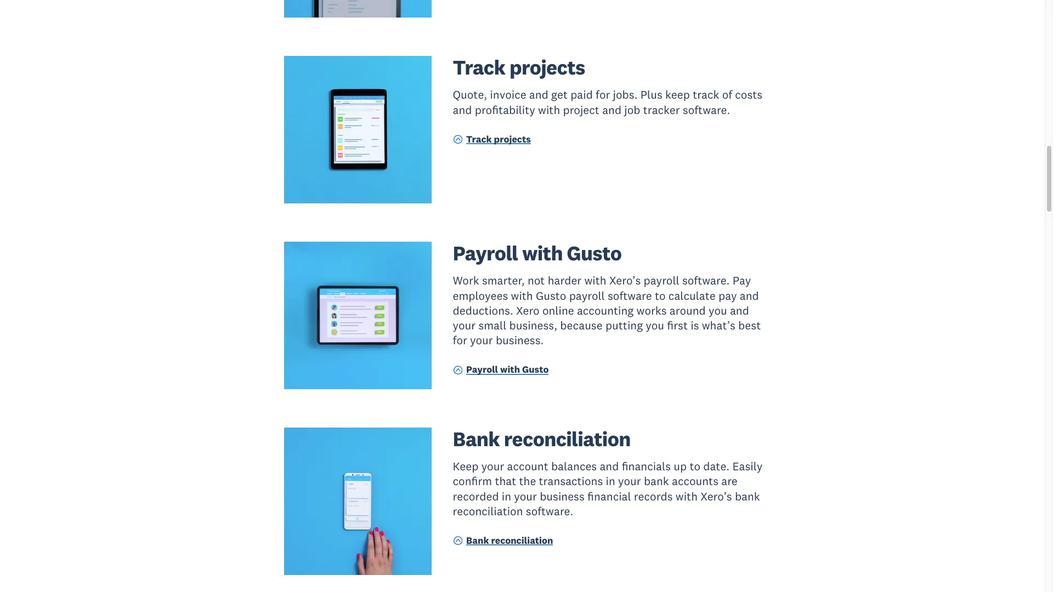 Task type: locate. For each thing, give the bounding box(es) containing it.
1 vertical spatial track
[[467, 133, 492, 145]]

0 vertical spatial track projects
[[453, 55, 585, 80]]

2 vertical spatial reconciliation
[[492, 535, 554, 547]]

payroll with gusto down "business."
[[467, 364, 549, 376]]

for inside quote, invoice and get paid for jobs. plus keep track of costs and profitability with project and job tracker software.
[[596, 88, 611, 102]]

online
[[543, 303, 575, 318]]

1 vertical spatial track projects
[[467, 133, 531, 145]]

keep
[[453, 459, 479, 474]]

track
[[693, 88, 720, 102]]

0 vertical spatial reconciliation
[[504, 427, 631, 452]]

1 vertical spatial payroll with gusto
[[467, 364, 549, 376]]

payroll with gusto button
[[453, 364, 549, 379]]

1 horizontal spatial to
[[690, 459, 701, 474]]

software. down track
[[683, 103, 731, 117]]

not
[[528, 273, 545, 288]]

1 horizontal spatial you
[[709, 303, 728, 318]]

with down "business."
[[501, 364, 520, 376]]

of
[[723, 88, 733, 102]]

track up quote,
[[453, 55, 506, 80]]

0 horizontal spatial you
[[646, 318, 665, 333]]

software.
[[683, 103, 731, 117], [683, 273, 730, 288], [526, 504, 574, 519]]

reconciliation inside bank reconciliation button
[[492, 535, 554, 547]]

track inside button
[[467, 133, 492, 145]]

calculate
[[669, 288, 716, 303]]

to
[[655, 288, 666, 303], [690, 459, 701, 474]]

2 vertical spatial software.
[[526, 504, 574, 519]]

transactions
[[539, 474, 603, 489]]

tracker
[[644, 103, 680, 117]]

1 vertical spatial gusto
[[536, 288, 567, 303]]

1 horizontal spatial for
[[596, 88, 611, 102]]

track projects up invoice
[[453, 55, 585, 80]]

to up works
[[655, 288, 666, 303]]

payroll
[[644, 273, 680, 288], [570, 288, 605, 303]]

track down profitability
[[467, 133, 492, 145]]

that
[[495, 474, 517, 489]]

you
[[709, 303, 728, 318], [646, 318, 665, 333]]

and down pay
[[740, 288, 760, 303]]

the
[[520, 474, 536, 489]]

gusto up online
[[536, 288, 567, 303]]

payroll up works
[[644, 273, 680, 288]]

with
[[538, 103, 561, 117], [522, 241, 563, 266], [585, 273, 607, 288], [511, 288, 533, 303], [501, 364, 520, 376], [676, 489, 698, 504]]

your down small
[[470, 333, 493, 348]]

0 horizontal spatial in
[[502, 489, 512, 504]]

in down that
[[502, 489, 512, 504]]

for right paid
[[596, 88, 611, 102]]

0 vertical spatial xero's
[[610, 273, 641, 288]]

1 horizontal spatial xero's
[[701, 489, 733, 504]]

bank down are
[[735, 489, 761, 504]]

because
[[561, 318, 603, 333]]

xero's up software
[[610, 273, 641, 288]]

pay
[[733, 273, 752, 288]]

small
[[479, 318, 507, 333]]

plus
[[641, 88, 663, 102]]

0 vertical spatial payroll
[[453, 241, 518, 266]]

is
[[691, 318, 700, 333]]

track projects inside button
[[467, 133, 531, 145]]

1 horizontal spatial bank
[[735, 489, 761, 504]]

and
[[530, 88, 549, 102], [453, 103, 472, 117], [603, 103, 622, 117], [740, 288, 760, 303], [731, 303, 750, 318], [600, 459, 619, 474]]

0 horizontal spatial for
[[453, 333, 468, 348]]

projects down profitability
[[494, 133, 531, 145]]

1 vertical spatial bank reconciliation
[[467, 535, 554, 547]]

gusto down "business."
[[523, 364, 549, 376]]

with down the accounts in the bottom of the page
[[676, 489, 698, 504]]

1 vertical spatial reconciliation
[[453, 504, 523, 519]]

payroll up accounting
[[570, 288, 605, 303]]

for
[[596, 88, 611, 102], [453, 333, 468, 348]]

0 horizontal spatial xero's
[[610, 273, 641, 288]]

bank
[[644, 474, 670, 489], [735, 489, 761, 504]]

to right the 'up'
[[690, 459, 701, 474]]

projects inside button
[[494, 133, 531, 145]]

costs
[[736, 88, 763, 102]]

your
[[453, 318, 476, 333], [470, 333, 493, 348], [482, 459, 505, 474], [619, 474, 641, 489], [515, 489, 537, 504]]

bank
[[453, 427, 500, 452], [467, 535, 489, 547]]

0 vertical spatial you
[[709, 303, 728, 318]]

payroll
[[453, 241, 518, 266], [467, 364, 498, 376]]

quote,
[[453, 88, 488, 102]]

with up not
[[522, 241, 563, 266]]

1 vertical spatial you
[[646, 318, 665, 333]]

1 vertical spatial bank
[[467, 535, 489, 547]]

gusto inside button
[[523, 364, 549, 376]]

0 horizontal spatial to
[[655, 288, 666, 303]]

account
[[507, 459, 549, 474]]

gusto
[[567, 241, 622, 266], [536, 288, 567, 303], [523, 364, 549, 376]]

reconciliation
[[504, 427, 631, 452], [453, 504, 523, 519], [492, 535, 554, 547]]

and down quote,
[[453, 103, 472, 117]]

0 vertical spatial for
[[596, 88, 611, 102]]

track
[[453, 55, 506, 80], [467, 133, 492, 145]]

xero's
[[610, 273, 641, 288], [701, 489, 733, 504]]

0 vertical spatial software.
[[683, 103, 731, 117]]

1 vertical spatial xero's
[[701, 489, 733, 504]]

software
[[608, 288, 652, 303]]

software. down 'business'
[[526, 504, 574, 519]]

work
[[453, 273, 480, 288]]

you up what's
[[709, 303, 728, 318]]

for inside work smarter, not harder with xero's payroll software. pay employees with gusto payroll software to calculate pay and deductions. xero online accounting works around you and your small business, because putting you first is what's best for your business.
[[453, 333, 468, 348]]

with inside 'keep your account balances and financials up to date. easily confirm that the transactions in your bank accounts are recorded in your business financial records with xero's bank reconciliation software.'
[[676, 489, 698, 504]]

payroll inside button
[[467, 364, 498, 376]]

with up xero
[[511, 288, 533, 303]]

job
[[625, 103, 641, 117]]

business,
[[510, 318, 558, 333]]

2 vertical spatial gusto
[[523, 364, 549, 376]]

projects up get
[[510, 55, 585, 80]]

and up 'best'
[[731, 303, 750, 318]]

in
[[606, 474, 616, 489], [502, 489, 512, 504]]

payroll with gusto up not
[[453, 241, 622, 266]]

jobs.
[[613, 88, 638, 102]]

in up financial
[[606, 474, 616, 489]]

bank down recorded at the left of the page
[[467, 535, 489, 547]]

putting
[[606, 318, 643, 333]]

get
[[552, 88, 568, 102]]

bank up keep
[[453, 427, 500, 452]]

payroll down small
[[467, 364, 498, 376]]

payroll with gusto inside button
[[467, 364, 549, 376]]

track projects down profitability
[[467, 133, 531, 145]]

paid
[[571, 88, 593, 102]]

gusto up harder
[[567, 241, 622, 266]]

track projects
[[453, 55, 585, 80], [467, 133, 531, 145]]

around
[[670, 303, 706, 318]]

1 vertical spatial software.
[[683, 273, 730, 288]]

bank up records
[[644, 474, 670, 489]]

bank reconciliation
[[453, 427, 631, 452], [467, 535, 554, 547]]

payroll with gusto
[[453, 241, 622, 266], [467, 364, 549, 376]]

balances
[[552, 459, 597, 474]]

1 vertical spatial projects
[[494, 133, 531, 145]]

with inside quote, invoice and get paid for jobs. plus keep track of costs and profitability with project and job tracker software.
[[538, 103, 561, 117]]

0 vertical spatial payroll with gusto
[[453, 241, 622, 266]]

to inside work smarter, not harder with xero's payroll software. pay employees with gusto payroll software to calculate pay and deductions. xero online accounting works around you and your small business, because putting you first is what's best for your business.
[[655, 288, 666, 303]]

payroll up smarter,
[[453, 241, 518, 266]]

1 vertical spatial to
[[690, 459, 701, 474]]

easily
[[733, 459, 763, 474]]

0 vertical spatial to
[[655, 288, 666, 303]]

your down deductions.
[[453, 318, 476, 333]]

xero's down are
[[701, 489, 733, 504]]

1 horizontal spatial in
[[606, 474, 616, 489]]

0 vertical spatial projects
[[510, 55, 585, 80]]

projects
[[510, 55, 585, 80], [494, 133, 531, 145]]

bank reconciliation inside button
[[467, 535, 554, 547]]

smarter,
[[482, 273, 525, 288]]

gusto inside work smarter, not harder with xero's payroll software. pay employees with gusto payroll software to calculate pay and deductions. xero online accounting works around you and your small business, because putting you first is what's best for your business.
[[536, 288, 567, 303]]

1 vertical spatial payroll
[[467, 364, 498, 376]]

confirm
[[453, 474, 492, 489]]

1 vertical spatial for
[[453, 333, 468, 348]]

software. up calculate
[[683, 273, 730, 288]]

for down deductions.
[[453, 333, 468, 348]]

records
[[634, 489, 673, 504]]

track projects button
[[453, 133, 531, 148]]

you down works
[[646, 318, 665, 333]]

0 vertical spatial track
[[453, 55, 506, 80]]

project
[[563, 103, 600, 117]]

and up financial
[[600, 459, 619, 474]]

with down get
[[538, 103, 561, 117]]



Task type: vqa. For each thing, say whether or not it's contained in the screenshot.
bottom Gusto
yes



Task type: describe. For each thing, give the bounding box(es) containing it.
accounting
[[577, 303, 634, 318]]

software. inside 'keep your account balances and financials up to date. easily confirm that the transactions in your bank accounts are recorded in your business financial records with xero's bank reconciliation software.'
[[526, 504, 574, 519]]

business.
[[496, 333, 544, 348]]

0 vertical spatial bank reconciliation
[[453, 427, 631, 452]]

0 vertical spatial bank
[[453, 427, 500, 452]]

what's
[[702, 318, 736, 333]]

and inside 'keep your account balances and financials up to date. easily confirm that the transactions in your bank accounts are recorded in your business financial records with xero's bank reconciliation software.'
[[600, 459, 619, 474]]

profitability
[[475, 103, 536, 117]]

business
[[540, 489, 585, 504]]

financial
[[588, 489, 632, 504]]

employees
[[453, 288, 508, 303]]

reconciliation inside 'keep your account balances and financials up to date. easily confirm that the transactions in your bank accounts are recorded in your business financial records with xero's bank reconciliation software.'
[[453, 504, 523, 519]]

software. inside work smarter, not harder with xero's payroll software. pay employees with gusto payroll software to calculate pay and deductions. xero online accounting works around you and your small business, because putting you first is what's best for your business.
[[683, 273, 730, 288]]

and down jobs.
[[603, 103, 622, 117]]

work smarter, not harder with xero's payroll software. pay employees with gusto payroll software to calculate pay and deductions. xero online accounting works around you and your small business, because putting you first is what's best for your business.
[[453, 273, 761, 348]]

xero
[[517, 303, 540, 318]]

0 horizontal spatial payroll
[[570, 288, 605, 303]]

harder
[[548, 273, 582, 288]]

0 horizontal spatial bank
[[644, 474, 670, 489]]

with inside button
[[501, 364, 520, 376]]

0 vertical spatial gusto
[[567, 241, 622, 266]]

invoice
[[490, 88, 527, 102]]

financials
[[622, 459, 671, 474]]

best
[[739, 318, 761, 333]]

your down financials
[[619, 474, 641, 489]]

xero's inside 'keep your account balances and financials up to date. easily confirm that the transactions in your bank accounts are recorded in your business financial records with xero's bank reconciliation software.'
[[701, 489, 733, 504]]

first
[[668, 318, 688, 333]]

quote, invoice and get paid for jobs. plus keep track of costs and profitability with project and job tracker software.
[[453, 88, 763, 117]]

your up that
[[482, 459, 505, 474]]

deductions.
[[453, 303, 514, 318]]

bank inside button
[[467, 535, 489, 547]]

works
[[637, 303, 667, 318]]

and left get
[[530, 88, 549, 102]]

up
[[674, 459, 687, 474]]

date.
[[704, 459, 730, 474]]

your down the
[[515, 489, 537, 504]]

1 horizontal spatial payroll
[[644, 273, 680, 288]]

bank reconciliation button
[[453, 535, 554, 550]]

xero's inside work smarter, not harder with xero's payroll software. pay employees with gusto payroll software to calculate pay and deductions. xero online accounting works around you and your small business, because putting you first is what's best for your business.
[[610, 273, 641, 288]]

pay
[[719, 288, 737, 303]]

with right harder
[[585, 273, 607, 288]]

keep your account balances and financials up to date. easily confirm that the transactions in your bank accounts are recorded in your business financial records with xero's bank reconciliation software.
[[453, 459, 763, 519]]

recorded
[[453, 489, 499, 504]]

are
[[722, 474, 738, 489]]

keep
[[666, 88, 690, 102]]

accounts
[[672, 474, 719, 489]]

to inside 'keep your account balances and financials up to date. easily confirm that the transactions in your bank accounts are recorded in your business financial records with xero's bank reconciliation software.'
[[690, 459, 701, 474]]

software. inside quote, invoice and get paid for jobs. plus keep track of costs and profitability with project and job tracker software.
[[683, 103, 731, 117]]



